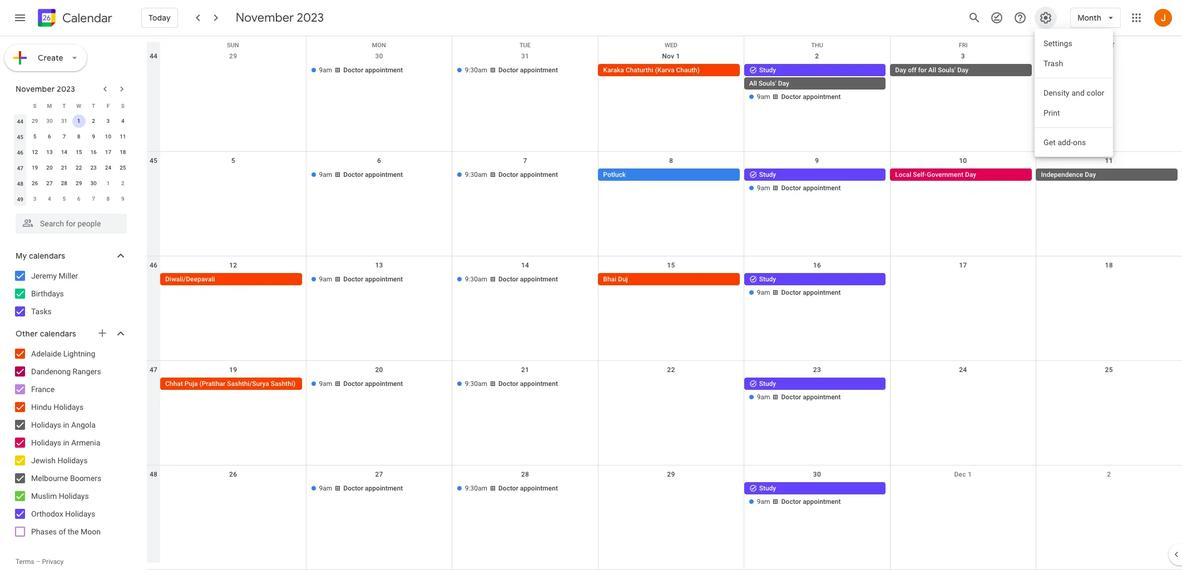 Task type: vqa. For each thing, say whether or not it's contained in the screenshot.


Task type: describe. For each thing, give the bounding box(es) containing it.
row containing 19
[[13, 160, 130, 176]]

jewish
[[31, 456, 56, 465]]

thu
[[812, 42, 824, 49]]

sashthi)
[[271, 380, 296, 388]]

0 horizontal spatial 6
[[48, 134, 51, 140]]

1 horizontal spatial 25
[[1106, 366, 1114, 374]]

study for 16
[[760, 276, 777, 283]]

0 vertical spatial 5
[[33, 134, 36, 140]]

1 horizontal spatial 22
[[668, 366, 675, 374]]

calendars for my calendars
[[29, 251, 65, 261]]

dec 1
[[955, 471, 973, 479]]

0 horizontal spatial november 2023
[[16, 84, 75, 94]]

2 vertical spatial 8
[[107, 196, 110, 202]]

row containing 45
[[147, 152, 1183, 257]]

1 right nov
[[677, 52, 681, 60]]

main drawer image
[[13, 11, 27, 24]]

1 horizontal spatial 24
[[960, 366, 968, 374]]

2 vertical spatial 9
[[121, 196, 124, 202]]

14 inside 14 element
[[61, 149, 67, 155]]

terms – privacy
[[16, 558, 64, 566]]

0 horizontal spatial 7
[[63, 134, 66, 140]]

independence day button
[[1037, 169, 1178, 181]]

23 inside grid
[[90, 165, 97, 171]]

ons
[[1074, 138, 1087, 147]]

adelaide
[[31, 350, 61, 358]]

study button for 2
[[745, 64, 886, 76]]

1 vertical spatial 23
[[814, 366, 822, 374]]

phases of the moon
[[31, 528, 101, 537]]

phases
[[31, 528, 57, 537]]

–
[[36, 558, 40, 566]]

local
[[896, 171, 912, 179]]

density and color
[[1044, 88, 1105, 97]]

1 horizontal spatial 13
[[375, 262, 383, 269]]

2 vertical spatial 7
[[92, 196, 95, 202]]

1 inside cell
[[77, 118, 80, 124]]

my calendars
[[16, 251, 65, 261]]

lightning
[[63, 350, 95, 358]]

calendars for other calendars
[[40, 329, 76, 339]]

0 vertical spatial 8
[[77, 134, 80, 140]]

row containing s
[[13, 98, 130, 114]]

1 vertical spatial 28
[[521, 471, 529, 479]]

government
[[927, 171, 964, 179]]

all souls' day
[[750, 80, 790, 87]]

holidays in angola
[[31, 421, 96, 430]]

miller
[[59, 272, 78, 281]]

other calendars
[[16, 329, 76, 339]]

11 element
[[116, 130, 130, 144]]

karaka chaturthi (karva chauth)
[[604, 66, 700, 74]]

25 element
[[116, 161, 130, 175]]

sashthi/surya
[[227, 380, 269, 388]]

1 right 30 element
[[107, 180, 110, 186]]

24 element
[[102, 161, 115, 175]]

other
[[16, 329, 38, 339]]

melbourne boomers
[[31, 474, 101, 483]]

20 element
[[43, 161, 56, 175]]

diwali/deepavali button
[[160, 273, 302, 286]]

17 inside november 2023 grid
[[105, 149, 111, 155]]

local self-government day
[[896, 171, 977, 179]]

w
[[76, 103, 81, 109]]

privacy link
[[42, 558, 64, 566]]

dandenong
[[31, 367, 71, 376]]

density
[[1044, 88, 1070, 97]]

27 element
[[43, 177, 56, 190]]

15 inside november 2023 grid
[[76, 149, 82, 155]]

mon
[[372, 42, 386, 49]]

of
[[59, 528, 66, 537]]

bhai
[[604, 276, 617, 283]]

1 right dec
[[969, 471, 973, 479]]

october 30 element
[[43, 115, 56, 128]]

row containing 44
[[147, 47, 1183, 152]]

0 vertical spatial 4
[[121, 118, 124, 124]]

1 horizontal spatial november 2023
[[236, 10, 324, 26]]

0 vertical spatial souls'
[[938, 66, 956, 74]]

21 inside november 2023 grid
[[61, 165, 67, 171]]

30 element
[[87, 177, 100, 190]]

12 element
[[28, 146, 42, 159]]

row containing 47
[[147, 361, 1183, 466]]

dandenong rangers
[[31, 367, 101, 376]]

tue
[[520, 42, 531, 49]]

chaturthi
[[626, 66, 654, 74]]

other calendars list
[[2, 345, 138, 541]]

angola
[[71, 421, 96, 430]]

chauth)
[[676, 66, 700, 74]]

(karva
[[655, 66, 675, 74]]

day off for all souls' day button
[[891, 64, 1032, 76]]

my calendars list
[[2, 267, 138, 321]]

december 6 element
[[72, 193, 86, 206]]

all souls' day button
[[745, 77, 886, 90]]

19 inside november 2023 grid
[[32, 165, 38, 171]]

karaka chaturthi (karva chauth) button
[[599, 64, 740, 76]]

12 inside november 2023 grid
[[32, 149, 38, 155]]

support image
[[1014, 11, 1028, 24]]

1 horizontal spatial november
[[236, 10, 294, 26]]

orthodox
[[31, 510, 63, 519]]

november 2023 grid
[[11, 98, 130, 207]]

0 horizontal spatial souls'
[[759, 80, 777, 87]]

and
[[1072, 88, 1085, 97]]

10 element
[[102, 130, 115, 144]]

day off for all souls' day
[[896, 66, 969, 74]]

get add-ons
[[1044, 138, 1087, 147]]

october 29 element
[[28, 115, 42, 128]]

45 for m
[[17, 134, 23, 140]]

terms
[[16, 558, 34, 566]]

december 2 element
[[116, 177, 130, 190]]

december 3 element
[[28, 193, 42, 206]]

add-
[[1058, 138, 1074, 147]]

1 vertical spatial 11
[[1106, 157, 1114, 165]]

1 horizontal spatial 26
[[229, 471, 237, 479]]

print
[[1044, 109, 1061, 117]]

holidays for orthodox
[[65, 510, 95, 519]]

0 horizontal spatial 2023
[[57, 84, 75, 94]]

create button
[[4, 45, 87, 71]]

muslim
[[31, 492, 57, 501]]

29 element
[[72, 177, 86, 190]]

armenia
[[71, 439, 100, 448]]

potluck button
[[599, 169, 740, 181]]

get
[[1044, 138, 1056, 147]]

(pratihar
[[200, 380, 226, 388]]

my calendars button
[[2, 247, 138, 265]]

1 vertical spatial 7
[[523, 157, 527, 165]]

my
[[16, 251, 27, 261]]

rangers
[[73, 367, 101, 376]]

16 inside november 2023 grid
[[90, 149, 97, 155]]

study button for 30
[[745, 483, 886, 495]]

jewish holidays
[[31, 456, 88, 465]]

for
[[919, 66, 927, 74]]

the
[[68, 528, 79, 537]]

other calendars button
[[2, 325, 138, 343]]

row containing 12
[[13, 145, 130, 160]]

study for 9
[[760, 171, 777, 179]]

orthodox holidays
[[31, 510, 95, 519]]

2 horizontal spatial 9
[[816, 157, 820, 165]]

1 vertical spatial 16
[[814, 262, 822, 269]]

1 vertical spatial 19
[[229, 366, 237, 374]]

calendar heading
[[60, 10, 112, 26]]

2 t from the left
[[92, 103, 95, 109]]

1 horizontal spatial 20
[[375, 366, 383, 374]]

1 vertical spatial 4
[[48, 196, 51, 202]]

23 element
[[87, 161, 100, 175]]

49
[[17, 196, 23, 202]]

holidays for jewish
[[58, 456, 88, 465]]

row containing sun
[[147, 36, 1183, 53]]

sun
[[227, 42, 239, 49]]

26 element
[[28, 177, 42, 190]]

bhai duj button
[[599, 273, 740, 286]]

study for 23
[[760, 380, 777, 388]]

study button for 16
[[745, 273, 886, 286]]

boomers
[[70, 474, 101, 483]]

wed
[[665, 42, 678, 49]]

0 horizontal spatial 9
[[92, 134, 95, 140]]

f
[[107, 103, 110, 109]]

month button
[[1071, 4, 1122, 31]]

3 inside 'december 3' element
[[33, 196, 36, 202]]

1 t from the left
[[62, 103, 66, 109]]

hindu
[[31, 403, 52, 412]]

1 horizontal spatial 5
[[63, 196, 66, 202]]

1 horizontal spatial 18
[[1106, 262, 1114, 269]]

1 horizontal spatial 17
[[960, 262, 968, 269]]

47 for sun
[[150, 366, 158, 374]]

karaka
[[604, 66, 624, 74]]

15 element
[[72, 146, 86, 159]]

26 inside november 2023 grid
[[32, 180, 38, 186]]

privacy
[[42, 558, 64, 566]]

19 element
[[28, 161, 42, 175]]

10 inside november 2023 grid
[[105, 134, 111, 140]]

row containing 5
[[13, 129, 130, 145]]

1 vertical spatial 5
[[231, 157, 235, 165]]

Search for people text field
[[22, 214, 120, 234]]

17 element
[[102, 146, 115, 159]]

9:30am for 7
[[465, 171, 488, 179]]



Task type: locate. For each thing, give the bounding box(es) containing it.
7
[[63, 134, 66, 140], [523, 157, 527, 165], [92, 196, 95, 202]]

0 vertical spatial 7
[[63, 134, 66, 140]]

november
[[236, 10, 294, 26], [16, 84, 55, 94]]

row containing 29
[[13, 114, 130, 129]]

fri
[[959, 42, 968, 49]]

1 vertical spatial 12
[[229, 262, 237, 269]]

in for armenia
[[63, 439, 69, 448]]

terms link
[[16, 558, 34, 566]]

22
[[76, 165, 82, 171], [668, 366, 675, 374]]

17
[[105, 149, 111, 155], [960, 262, 968, 269]]

doctor appointment
[[344, 66, 403, 74], [499, 66, 558, 74], [782, 93, 841, 101], [344, 171, 403, 179], [499, 171, 558, 179], [782, 184, 841, 192], [344, 276, 403, 283], [499, 276, 558, 283], [782, 289, 841, 297], [344, 380, 403, 388], [499, 380, 558, 388], [782, 394, 841, 401], [344, 485, 403, 493], [499, 485, 558, 493], [782, 498, 841, 506]]

44 down today
[[150, 52, 158, 60]]

1 vertical spatial 17
[[960, 262, 968, 269]]

row group inside november 2023 grid
[[13, 114, 130, 207]]

t right w
[[92, 103, 95, 109]]

46 for m
[[17, 149, 23, 156]]

20 inside 20 element
[[46, 165, 53, 171]]

0 vertical spatial 31
[[521, 52, 529, 60]]

31 inside october 31 element
[[61, 118, 67, 124]]

december 8 element
[[102, 193, 115, 206]]

row containing 48
[[147, 466, 1183, 571]]

2 study button from the top
[[745, 169, 886, 181]]

5 study from the top
[[760, 485, 777, 493]]

holidays up jewish
[[31, 439, 61, 448]]

14 element
[[58, 146, 71, 159]]

2 s from the left
[[121, 103, 125, 109]]

3 down the f
[[107, 118, 110, 124]]

today
[[149, 13, 171, 23]]

holidays down hindu
[[31, 421, 61, 430]]

m
[[47, 103, 52, 109]]

all inside all souls' day button
[[750, 80, 757, 87]]

48
[[17, 181, 23, 187], [150, 471, 158, 479]]

9:30am for 31
[[465, 66, 488, 74]]

8
[[77, 134, 80, 140], [670, 157, 673, 165], [107, 196, 110, 202]]

self-
[[914, 171, 927, 179]]

calendar element
[[36, 7, 112, 31]]

31 down tue on the left top of page
[[521, 52, 529, 60]]

4 study from the top
[[760, 380, 777, 388]]

0 horizontal spatial t
[[62, 103, 66, 109]]

0 horizontal spatial 13
[[46, 149, 53, 155]]

18 inside november 2023 grid
[[120, 149, 126, 155]]

holidays for muslim
[[59, 492, 89, 501]]

row containing 26
[[13, 176, 130, 191]]

1 horizontal spatial s
[[121, 103, 125, 109]]

8 down 1 cell
[[77, 134, 80, 140]]

11 up independence day button
[[1106, 157, 1114, 165]]

s
[[33, 103, 37, 109], [121, 103, 125, 109]]

28
[[61, 180, 67, 186], [521, 471, 529, 479]]

in down holidays in angola
[[63, 439, 69, 448]]

0 horizontal spatial 27
[[46, 180, 53, 186]]

settings
[[1044, 39, 1073, 48]]

0 horizontal spatial november
[[16, 84, 55, 94]]

48 for m
[[17, 181, 23, 187]]

13 element
[[43, 146, 56, 159]]

5 9:30am from the top
[[465, 485, 488, 493]]

study
[[760, 66, 777, 74], [760, 171, 777, 179], [760, 276, 777, 283], [760, 380, 777, 388], [760, 485, 777, 493]]

11 right '10' element
[[120, 134, 126, 140]]

3 study from the top
[[760, 276, 777, 283]]

2 9:30am from the top
[[465, 171, 488, 179]]

47 inside november 2023 grid
[[17, 165, 23, 171]]

2023
[[297, 10, 324, 26], [57, 84, 75, 94]]

0 vertical spatial 28
[[61, 180, 67, 186]]

10 up local self-government day button
[[960, 157, 968, 165]]

december 5 element
[[58, 193, 71, 206]]

0 vertical spatial 47
[[17, 165, 23, 171]]

9:30am for 21
[[465, 380, 488, 388]]

0 horizontal spatial 21
[[61, 165, 67, 171]]

muslim holidays
[[31, 492, 89, 501]]

1 9:30am from the top
[[465, 66, 488, 74]]

in for angola
[[63, 421, 69, 430]]

0 vertical spatial 46
[[17, 149, 23, 156]]

melbourne
[[31, 474, 68, 483]]

color
[[1087, 88, 1105, 97]]

1 vertical spatial 20
[[375, 366, 383, 374]]

21
[[61, 165, 67, 171], [521, 366, 529, 374]]

create
[[38, 53, 63, 63]]

bhai duj
[[604, 276, 628, 283]]

souls'
[[938, 66, 956, 74], [759, 80, 777, 87]]

47 for m
[[17, 165, 23, 171]]

1 vertical spatial 9
[[816, 157, 820, 165]]

2 vertical spatial 3
[[33, 196, 36, 202]]

holidays in armenia
[[31, 439, 100, 448]]

27
[[46, 180, 53, 186], [375, 471, 383, 479]]

1 horizontal spatial 45
[[150, 157, 158, 165]]

1 vertical spatial 15
[[668, 262, 675, 269]]

1 vertical spatial 10
[[960, 157, 968, 165]]

2 in from the top
[[63, 439, 69, 448]]

24
[[105, 165, 111, 171], [960, 366, 968, 374]]

1 horizontal spatial 27
[[375, 471, 383, 479]]

adelaide lightning
[[31, 350, 95, 358]]

16
[[90, 149, 97, 155], [814, 262, 822, 269]]

1 vertical spatial 31
[[61, 118, 67, 124]]

0 horizontal spatial 5
[[33, 134, 36, 140]]

48 inside november 2023 grid
[[17, 181, 23, 187]]

4 up 11 element
[[121, 118, 124, 124]]

december 1 element
[[102, 177, 115, 190]]

0 vertical spatial 14
[[61, 149, 67, 155]]

46
[[17, 149, 23, 156], [150, 262, 158, 269]]

5
[[33, 134, 36, 140], [231, 157, 235, 165], [63, 196, 66, 202]]

15
[[76, 149, 82, 155], [668, 262, 675, 269]]

31 left 1 cell
[[61, 118, 67, 124]]

1 vertical spatial souls'
[[759, 80, 777, 87]]

month
[[1078, 13, 1102, 23]]

0 vertical spatial 2023
[[297, 10, 324, 26]]

30
[[375, 52, 383, 60], [46, 118, 53, 124], [90, 180, 97, 186], [814, 471, 822, 479]]

2 horizontal spatial 5
[[231, 157, 235, 165]]

1 horizontal spatial all
[[929, 66, 937, 74]]

1 vertical spatial 25
[[1106, 366, 1114, 374]]

row containing 46
[[147, 257, 1183, 361]]

november up sun
[[236, 10, 294, 26]]

chhat puja (pratihar sashthi/surya sashthi)
[[165, 380, 296, 388]]

0 horizontal spatial 31
[[61, 118, 67, 124]]

1 horizontal spatial 47
[[150, 366, 158, 374]]

8 inside grid
[[670, 157, 673, 165]]

12 up diwali/deepavali button
[[229, 262, 237, 269]]

0 horizontal spatial 48
[[17, 181, 23, 187]]

6
[[48, 134, 51, 140], [377, 157, 381, 165], [77, 196, 80, 202]]

holidays up melbourne boomers
[[58, 456, 88, 465]]

0 vertical spatial 11
[[120, 134, 126, 140]]

3 9:30am from the top
[[465, 276, 488, 283]]

all
[[929, 66, 937, 74], [750, 80, 757, 87]]

2 horizontal spatial 8
[[670, 157, 673, 165]]

1 horizontal spatial 23
[[814, 366, 822, 374]]

22 element
[[72, 161, 86, 175]]

1 horizontal spatial 12
[[229, 262, 237, 269]]

2 horizontal spatial 3
[[962, 52, 966, 60]]

0 vertical spatial calendars
[[29, 251, 65, 261]]

1 in from the top
[[63, 421, 69, 430]]

0 horizontal spatial 14
[[61, 149, 67, 155]]

8 left december 9 element
[[107, 196, 110, 202]]

0 vertical spatial 21
[[61, 165, 67, 171]]

day
[[896, 66, 907, 74], [958, 66, 969, 74], [779, 80, 790, 87], [966, 171, 977, 179], [1085, 171, 1097, 179]]

19
[[32, 165, 38, 171], [229, 366, 237, 374]]

in left angola
[[63, 421, 69, 430]]

birthdays
[[31, 289, 64, 298]]

november 2023
[[236, 10, 324, 26], [16, 84, 75, 94]]

1 vertical spatial november 2023
[[16, 84, 75, 94]]

doctor
[[344, 66, 364, 74], [499, 66, 519, 74], [782, 93, 802, 101], [344, 171, 364, 179], [499, 171, 519, 179], [782, 184, 802, 192], [344, 276, 364, 283], [499, 276, 519, 283], [782, 289, 802, 297], [344, 380, 364, 388], [499, 380, 519, 388], [782, 394, 802, 401], [344, 485, 364, 493], [499, 485, 519, 493], [782, 498, 802, 506]]

3 down the fri
[[962, 52, 966, 60]]

study button for 23
[[745, 378, 886, 390]]

15 up bhai duj button
[[668, 262, 675, 269]]

22 inside november 2023 grid
[[76, 165, 82, 171]]

0 vertical spatial 16
[[90, 149, 97, 155]]

21 element
[[58, 161, 71, 175]]

0 vertical spatial all
[[929, 66, 937, 74]]

potluck
[[604, 171, 626, 179]]

grid
[[147, 36, 1183, 571]]

study for 2
[[760, 66, 777, 74]]

46 for sun
[[150, 262, 158, 269]]

18
[[120, 149, 126, 155], [1106, 262, 1114, 269]]

9:30am for 28
[[465, 485, 488, 493]]

nov
[[662, 52, 675, 60]]

0 vertical spatial 48
[[17, 181, 23, 187]]

44 inside november 2023 grid
[[17, 118, 23, 124]]

all inside day off for all souls' day button
[[929, 66, 937, 74]]

1 right october 31 element
[[77, 118, 80, 124]]

duj
[[618, 276, 628, 283]]

6 inside december 6 "element"
[[77, 196, 80, 202]]

1 vertical spatial 14
[[521, 262, 529, 269]]

grid containing 44
[[147, 36, 1183, 571]]

0 vertical spatial 27
[[46, 180, 53, 186]]

27 inside november 2023 grid
[[46, 180, 53, 186]]

1 vertical spatial 45
[[150, 157, 158, 165]]

calendars up jeremy
[[29, 251, 65, 261]]

1 horizontal spatial 44
[[150, 52, 158, 60]]

12 left 13 element
[[32, 149, 38, 155]]

1 cell
[[72, 114, 86, 129]]

today button
[[141, 4, 178, 31]]

5 study button from the top
[[745, 483, 886, 495]]

13 inside november 2023 grid
[[46, 149, 53, 155]]

11
[[120, 134, 126, 140], [1106, 157, 1114, 165]]

1 horizontal spatial 28
[[521, 471, 529, 479]]

0 vertical spatial in
[[63, 421, 69, 430]]

0 horizontal spatial 18
[[120, 149, 126, 155]]

s left m
[[33, 103, 37, 109]]

s right the f
[[121, 103, 125, 109]]

0 horizontal spatial 8
[[77, 134, 80, 140]]

44 left october 29 element
[[17, 118, 23, 124]]

44 for sun
[[150, 52, 158, 60]]

8 up potluck button at the top right of page
[[670, 157, 673, 165]]

1 horizontal spatial souls'
[[938, 66, 956, 74]]

0 horizontal spatial 26
[[32, 180, 38, 186]]

4 9:30am from the top
[[465, 380, 488, 388]]

18 element
[[116, 146, 130, 159]]

48 for sun
[[150, 471, 158, 479]]

diwali/deepavali
[[165, 276, 215, 283]]

28 inside november 2023 grid
[[61, 180, 67, 186]]

tasks
[[31, 307, 52, 316]]

december 9 element
[[116, 193, 130, 206]]

calendar
[[62, 10, 112, 26]]

row group containing 29
[[13, 114, 130, 207]]

0 vertical spatial 3
[[962, 52, 966, 60]]

1 vertical spatial november
[[16, 84, 55, 94]]

2 horizontal spatial 7
[[523, 157, 527, 165]]

puja
[[185, 380, 198, 388]]

0 vertical spatial 44
[[150, 52, 158, 60]]

24 inside november 2023 grid
[[105, 165, 111, 171]]

1 study from the top
[[760, 66, 777, 74]]

0 vertical spatial 17
[[105, 149, 111, 155]]

4 left december 5 element
[[48, 196, 51, 202]]

independence day
[[1042, 171, 1097, 179]]

11 inside november 2023 grid
[[120, 134, 126, 140]]

9:30am
[[465, 66, 488, 74], [465, 171, 488, 179], [465, 276, 488, 283], [465, 380, 488, 388], [465, 485, 488, 493]]

november 2023 up m
[[16, 84, 75, 94]]

study for 30
[[760, 485, 777, 493]]

25 inside "25" element
[[120, 165, 126, 171]]

9
[[92, 134, 95, 140], [816, 157, 820, 165], [121, 196, 124, 202]]

1 s from the left
[[33, 103, 37, 109]]

0 horizontal spatial 24
[[105, 165, 111, 171]]

settings menu menu
[[1035, 29, 1114, 157]]

cell
[[160, 64, 306, 104], [745, 64, 891, 104], [1037, 64, 1183, 104], [160, 169, 306, 195], [745, 169, 891, 195], [745, 273, 891, 300], [891, 273, 1037, 300], [598, 378, 745, 405], [745, 378, 891, 405], [891, 378, 1037, 405], [160, 483, 306, 509], [598, 483, 745, 509], [745, 483, 891, 509], [891, 483, 1037, 509]]

t
[[62, 103, 66, 109], [92, 103, 95, 109]]

None search field
[[0, 209, 138, 234]]

19 up chhat puja (pratihar sashthi/surya sashthi) button
[[229, 366, 237, 374]]

2 study from the top
[[760, 171, 777, 179]]

0 horizontal spatial 20
[[46, 165, 53, 171]]

0 horizontal spatial 46
[[17, 149, 23, 156]]

9:30am for 14
[[465, 276, 488, 283]]

15 right 14 element
[[76, 149, 82, 155]]

2 horizontal spatial 6
[[377, 157, 381, 165]]

4 study button from the top
[[745, 378, 886, 390]]

settings menu image
[[1040, 11, 1053, 24]]

study button for 9
[[745, 169, 886, 181]]

10 left 11 element
[[105, 134, 111, 140]]

holidays up holidays in angola
[[54, 403, 84, 412]]

45 inside november 2023 grid
[[17, 134, 23, 140]]

row containing 3
[[13, 191, 130, 207]]

28 element
[[58, 177, 71, 190]]

45 for sun
[[150, 157, 158, 165]]

44 for m
[[17, 118, 23, 124]]

2
[[816, 52, 820, 60], [92, 118, 95, 124], [121, 180, 124, 186], [1108, 471, 1112, 479]]

jeremy
[[31, 272, 57, 281]]

1 horizontal spatial 10
[[960, 157, 968, 165]]

46 inside november 2023 grid
[[17, 149, 23, 156]]

0 horizontal spatial all
[[750, 80, 757, 87]]

1 horizontal spatial 21
[[521, 366, 529, 374]]

off
[[908, 66, 917, 74]]

1 vertical spatial 3
[[107, 118, 110, 124]]

3 study button from the top
[[745, 273, 886, 286]]

france
[[31, 385, 55, 394]]

0 horizontal spatial 16
[[90, 149, 97, 155]]

holidays for hindu
[[54, 403, 84, 412]]

november up m
[[16, 84, 55, 94]]

november 2023 up sun
[[236, 10, 324, 26]]

3
[[962, 52, 966, 60], [107, 118, 110, 124], [33, 196, 36, 202]]

0 horizontal spatial 11
[[120, 134, 126, 140]]

16 element
[[87, 146, 100, 159]]

trash
[[1044, 59, 1064, 68]]

0 horizontal spatial 10
[[105, 134, 111, 140]]

row
[[147, 36, 1183, 53], [147, 47, 1183, 152], [13, 98, 130, 114], [13, 114, 130, 129], [13, 129, 130, 145], [13, 145, 130, 160], [147, 152, 1183, 257], [13, 160, 130, 176], [13, 176, 130, 191], [13, 191, 130, 207], [147, 257, 1183, 361], [147, 361, 1183, 466], [147, 466, 1183, 571]]

chhat
[[165, 380, 183, 388]]

holidays down melbourne boomers
[[59, 492, 89, 501]]

december 4 element
[[43, 193, 56, 206]]

nov 1
[[662, 52, 681, 60]]

hindu holidays
[[31, 403, 84, 412]]

1 horizontal spatial 48
[[150, 471, 158, 479]]

3 right 49
[[33, 196, 36, 202]]

1 horizontal spatial 11
[[1106, 157, 1114, 165]]

0 vertical spatial 25
[[120, 165, 126, 171]]

0 horizontal spatial 22
[[76, 165, 82, 171]]

0 vertical spatial 6
[[48, 134, 51, 140]]

1 study button from the top
[[745, 64, 886, 76]]

0 horizontal spatial 28
[[61, 180, 67, 186]]

t right m
[[62, 103, 66, 109]]

1 horizontal spatial 14
[[521, 262, 529, 269]]

19 left 20 element
[[32, 165, 38, 171]]

local self-government day button
[[891, 169, 1032, 181]]

appointment
[[365, 66, 403, 74], [520, 66, 558, 74], [803, 93, 841, 101], [365, 171, 403, 179], [520, 171, 558, 179], [803, 184, 841, 192], [365, 276, 403, 283], [520, 276, 558, 283], [803, 289, 841, 297], [365, 380, 403, 388], [520, 380, 558, 388], [803, 394, 841, 401], [365, 485, 403, 493], [520, 485, 558, 493], [803, 498, 841, 506]]

add other calendars image
[[97, 328, 108, 339]]

0 horizontal spatial 17
[[105, 149, 111, 155]]

1 vertical spatial 2023
[[57, 84, 75, 94]]

0 vertical spatial 24
[[105, 165, 111, 171]]

1 vertical spatial 26
[[229, 471, 237, 479]]

holidays up the
[[65, 510, 95, 519]]

sat
[[1104, 42, 1116, 49]]

1 horizontal spatial t
[[92, 103, 95, 109]]

0 vertical spatial 45
[[17, 134, 23, 140]]

december 7 element
[[87, 193, 100, 206]]

calendars up adelaide lightning
[[40, 329, 76, 339]]

october 31 element
[[58, 115, 71, 128]]

row group
[[13, 114, 130, 207]]



